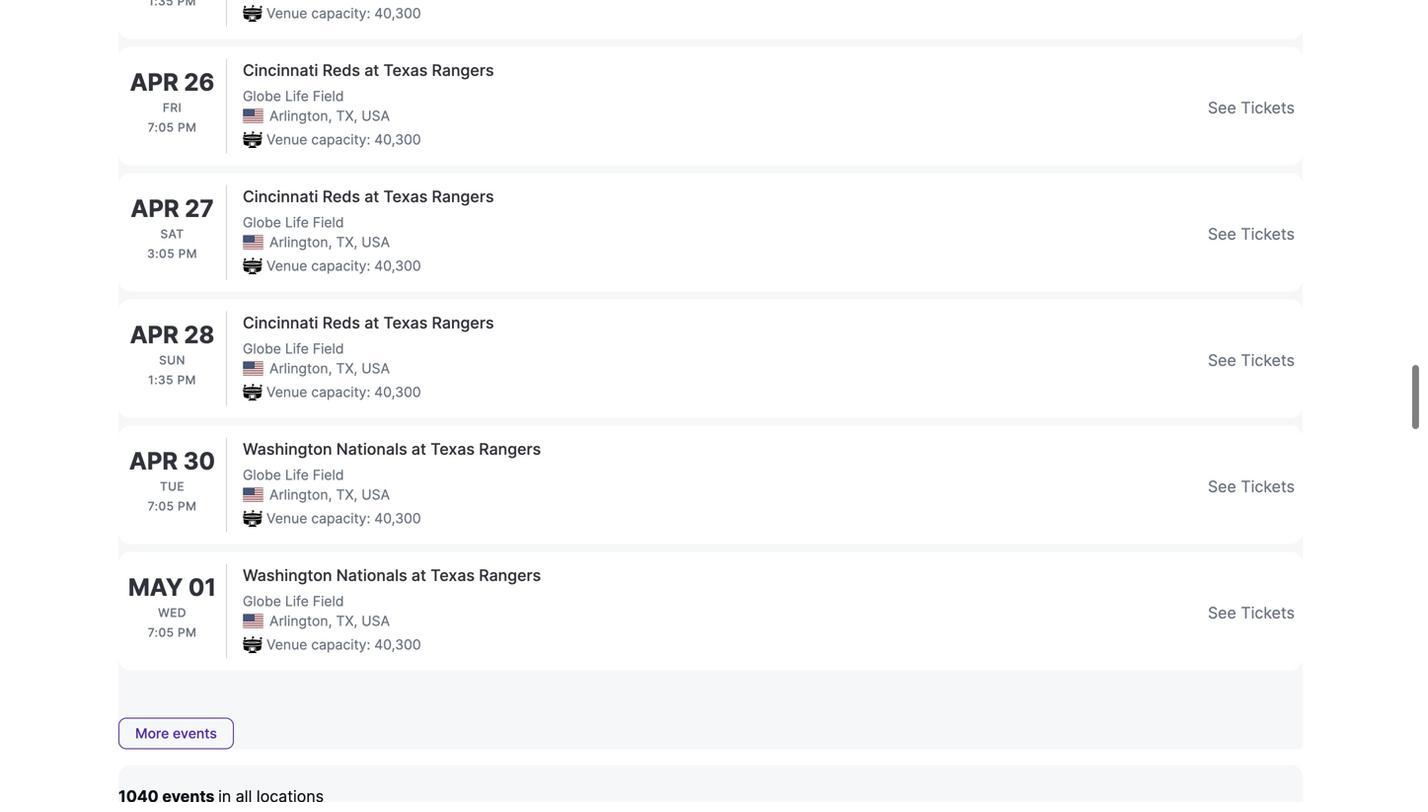 Task type: vqa. For each thing, say whether or not it's contained in the screenshot.
United to the top
no



Task type: locate. For each thing, give the bounding box(es) containing it.
40,300
[[374, 5, 421, 22], [374, 131, 421, 148], [374, 258, 421, 274], [374, 384, 421, 401], [374, 510, 421, 527], [374, 637, 421, 653]]

5 tickets from the top
[[1241, 604, 1295, 623]]

sat
[[160, 227, 184, 241]]

2 vertical spatial cincinnati
[[243, 313, 318, 333]]

1 vertical spatial reds
[[323, 187, 360, 206]]

40,300 for 30
[[374, 510, 421, 527]]

venue for 28
[[267, 384, 307, 401]]

us national flag image right fri
[[243, 109, 264, 123]]

40,300 for 01
[[374, 637, 421, 653]]

1 nationals from the top
[[336, 440, 407, 459]]

2 globe life field from the top
[[243, 214, 344, 231]]

1 40,300 from the top
[[374, 5, 421, 22]]

apr up tue
[[129, 447, 178, 476]]

at for 01
[[412, 566, 426, 585]]

2 globe from the top
[[243, 214, 281, 231]]

tickets for apr 28
[[1241, 351, 1295, 370]]

4 arlington, tx, usa from the top
[[269, 487, 390, 503]]

4 usa from the top
[[362, 487, 390, 503]]

3 see tickets from the top
[[1208, 351, 1295, 370]]

1 vertical spatial washington
[[243, 566, 332, 585]]

at for 28
[[364, 313, 379, 333]]

pm
[[178, 120, 197, 135], [178, 247, 197, 261], [177, 373, 196, 387], [178, 499, 197, 514], [178, 626, 197, 640]]

see for apr 30
[[1208, 477, 1237, 497]]

arlington, for apr 28
[[269, 360, 332, 377]]

may 01 wed 7:05 pm
[[128, 573, 216, 640]]

5 40,300 from the top
[[374, 510, 421, 527]]

arlington, tx, usa for apr 26
[[269, 108, 390, 124]]

cincinnati right 27
[[243, 187, 318, 206]]

2 capacity: from the top
[[311, 131, 371, 148]]

see tickets
[[1208, 98, 1295, 117], [1208, 225, 1295, 244], [1208, 351, 1295, 370], [1208, 477, 1295, 497], [1208, 604, 1295, 623]]

1 7:05 from the top
[[148, 120, 174, 135]]

texas
[[383, 61, 428, 80], [383, 187, 428, 206], [383, 313, 428, 333], [431, 440, 475, 459], [431, 566, 475, 585]]

7:05 inside 'apr 26 fri 7:05 pm'
[[148, 120, 174, 135]]

6 capacity: from the top
[[311, 637, 371, 653]]

2 see from the top
[[1208, 225, 1237, 244]]

1 cincinnati from the top
[[243, 61, 318, 80]]

3 venue capacity: 40,300 from the top
[[267, 258, 421, 274]]

3 7:05 from the top
[[148, 626, 174, 640]]

venue
[[267, 5, 307, 22], [267, 131, 307, 148], [267, 258, 307, 274], [267, 384, 307, 401], [267, 510, 307, 527], [267, 637, 307, 653]]

5 globe life field from the top
[[243, 593, 344, 610]]

1 vertical spatial us national flag image
[[243, 614, 264, 629]]

2 nationals from the top
[[336, 566, 407, 585]]

3 cincinnati reds at texas rangers from the top
[[243, 313, 494, 333]]

apr up sun
[[130, 320, 179, 349]]

texas for 01
[[431, 566, 475, 585]]

1 us national flag image from the top
[[243, 109, 264, 123]]

capacity: for apr 28
[[311, 384, 371, 401]]

apr 26 fri 7:05 pm
[[130, 68, 215, 135]]

arlington, for may 01
[[269, 613, 332, 630]]

2 vertical spatial reds
[[323, 313, 360, 333]]

40,300 for 26
[[374, 131, 421, 148]]

5 capacity: from the top
[[311, 510, 371, 527]]

1 globe from the top
[[243, 88, 281, 105]]

tickets
[[1241, 98, 1295, 117], [1241, 225, 1295, 244], [1241, 351, 1295, 370], [1241, 477, 1295, 497], [1241, 604, 1295, 623]]

4 life from the top
[[285, 467, 309, 484]]

1 us national flag image from the top
[[243, 235, 264, 250]]

5 see from the top
[[1208, 604, 1237, 623]]

globe life field right the 30
[[243, 467, 344, 484]]

1 vertical spatial nationals
[[336, 566, 407, 585]]

see for apr 28
[[1208, 351, 1237, 370]]

tickets for may 01
[[1241, 604, 1295, 623]]

0 vertical spatial cincinnati
[[243, 61, 318, 80]]

rangers for 27
[[432, 187, 494, 206]]

2 us national flag image from the top
[[243, 361, 264, 376]]

0 vertical spatial nationals
[[336, 440, 407, 459]]

3 tx, from the top
[[336, 360, 358, 377]]

4 capacity: from the top
[[311, 384, 371, 401]]

pm inside apr 30 tue 7:05 pm
[[178, 499, 197, 514]]

arlington, for apr 26
[[269, 108, 332, 124]]

us national flag image for 30
[[243, 488, 264, 502]]

see
[[1208, 98, 1237, 117], [1208, 225, 1237, 244], [1208, 351, 1237, 370], [1208, 477, 1237, 497], [1208, 604, 1237, 623]]

tx, for 28
[[336, 360, 358, 377]]

0 vertical spatial washington nationals at texas rangers
[[243, 440, 541, 459]]

2 venue from the top
[[267, 131, 307, 148]]

2 washington from the top
[[243, 566, 332, 585]]

3 venue from the top
[[267, 258, 307, 274]]

field for apr 27
[[313, 214, 344, 231]]

1 venue capacity: 40,300 from the top
[[267, 5, 421, 22]]

1 washington nationals at texas rangers from the top
[[243, 440, 541, 459]]

venue capacity: 40,300
[[267, 5, 421, 22], [267, 131, 421, 148], [267, 258, 421, 274], [267, 384, 421, 401], [267, 510, 421, 527], [267, 637, 421, 653]]

5 usa from the top
[[362, 613, 390, 630]]

3 life from the top
[[285, 341, 309, 357]]

28
[[184, 320, 215, 349]]

1:35
[[148, 373, 174, 387]]

1 vertical spatial cincinnati
[[243, 187, 318, 206]]

pm down sat
[[178, 247, 197, 261]]

cincinnati reds at texas rangers
[[243, 61, 494, 80], [243, 187, 494, 206], [243, 313, 494, 333]]

apr inside apr 28 sun 1:35 pm
[[130, 320, 179, 349]]

2 vertical spatial us national flag image
[[243, 488, 264, 502]]

at
[[364, 61, 379, 80], [364, 187, 379, 206], [364, 313, 379, 333], [412, 440, 426, 459], [412, 566, 426, 585]]

0 vertical spatial 7:05
[[148, 120, 174, 135]]

3 globe from the top
[[243, 341, 281, 357]]

3 tickets from the top
[[1241, 351, 1295, 370]]

pm inside apr 28 sun 1:35 pm
[[177, 373, 196, 387]]

tx, for 01
[[336, 613, 358, 630]]

arlington, tx, usa
[[269, 108, 390, 124], [269, 234, 390, 251], [269, 360, 390, 377], [269, 487, 390, 503], [269, 613, 390, 630]]

globe
[[243, 88, 281, 105], [243, 214, 281, 231], [243, 341, 281, 357], [243, 467, 281, 484], [243, 593, 281, 610]]

5 tx, from the top
[[336, 613, 358, 630]]

1 field from the top
[[313, 88, 344, 105]]

3 see from the top
[[1208, 351, 1237, 370]]

field
[[313, 88, 344, 105], [313, 214, 344, 231], [313, 341, 344, 357], [313, 467, 344, 484], [313, 593, 344, 610]]

2 venue capacity: 40,300 from the top
[[267, 131, 421, 148]]

0 vertical spatial reds
[[323, 61, 360, 80]]

6 venue from the top
[[267, 637, 307, 653]]

1 vertical spatial us national flag image
[[243, 361, 264, 376]]

globe life field right 27
[[243, 214, 344, 231]]

3 usa from the top
[[362, 360, 390, 377]]

1 vertical spatial washington nationals at texas rangers
[[243, 566, 541, 585]]

us national flag image right tue
[[243, 488, 264, 502]]

life for 26
[[285, 88, 309, 105]]

1 reds from the top
[[323, 61, 360, 80]]

3 40,300 from the top
[[374, 258, 421, 274]]

washington nationals at texas rangers
[[243, 440, 541, 459], [243, 566, 541, 585]]

5 life from the top
[[285, 593, 309, 610]]

capacity:
[[311, 5, 371, 22], [311, 131, 371, 148], [311, 258, 371, 274], [311, 384, 371, 401], [311, 510, 371, 527], [311, 637, 371, 653]]

40,300 for 27
[[374, 258, 421, 274]]

2 40,300 from the top
[[374, 131, 421, 148]]

1 see from the top
[[1208, 98, 1237, 117]]

pm inside apr 27 sat 3:05 pm
[[178, 247, 197, 261]]

cincinnati right the 28
[[243, 313, 318, 333]]

pm inside 'apr 26 fri 7:05 pm'
[[178, 120, 197, 135]]

6 40,300 from the top
[[374, 637, 421, 653]]

globe right the 28
[[243, 341, 281, 357]]

sun
[[159, 353, 185, 368]]

us national flag image right wed
[[243, 614, 264, 629]]

7:05 down wed
[[148, 626, 174, 640]]

3 arlington, from the top
[[269, 360, 332, 377]]

3 globe life field from the top
[[243, 341, 344, 357]]

1 tickets from the top
[[1241, 98, 1295, 117]]

4 globe from the top
[[243, 467, 281, 484]]

5 globe from the top
[[243, 593, 281, 610]]

5 venue from the top
[[267, 510, 307, 527]]

5 arlington, from the top
[[269, 613, 332, 630]]

2 life from the top
[[285, 214, 309, 231]]

3 capacity: from the top
[[311, 258, 371, 274]]

arlington,
[[269, 108, 332, 124], [269, 234, 332, 251], [269, 360, 332, 377], [269, 487, 332, 503], [269, 613, 332, 630]]

cincinnati reds at texas rangers for apr 28
[[243, 313, 494, 333]]

apr 27 sat 3:05 pm
[[131, 194, 214, 261]]

tickets for apr 27
[[1241, 225, 1295, 244]]

washington right the 30
[[243, 440, 332, 459]]

usa for apr 27
[[362, 234, 390, 251]]

2 arlington, tx, usa from the top
[[269, 234, 390, 251]]

5 see tickets from the top
[[1208, 604, 1295, 623]]

1 washington from the top
[[243, 440, 332, 459]]

0 vertical spatial washington
[[243, 440, 332, 459]]

5 field from the top
[[313, 593, 344, 610]]

1 usa from the top
[[362, 108, 390, 124]]

2 vertical spatial 7:05
[[148, 626, 174, 640]]

2 field from the top
[[313, 214, 344, 231]]

apr inside 'apr 26 fri 7:05 pm'
[[130, 68, 179, 97]]

2 washington nationals at texas rangers from the top
[[243, 566, 541, 585]]

1 vertical spatial 7:05
[[148, 499, 174, 514]]

us national flag image
[[243, 235, 264, 250], [243, 614, 264, 629]]

field for apr 26
[[313, 88, 344, 105]]

4 see tickets from the top
[[1208, 477, 1295, 497]]

2 usa from the top
[[362, 234, 390, 251]]

wed
[[158, 606, 186, 620]]

1 life from the top
[[285, 88, 309, 105]]

2 cincinnati reds at texas rangers from the top
[[243, 187, 494, 206]]

5 arlington, tx, usa from the top
[[269, 613, 390, 630]]

globe life field for 28
[[243, 341, 344, 357]]

globe life field
[[243, 88, 344, 105], [243, 214, 344, 231], [243, 341, 344, 357], [243, 467, 344, 484], [243, 593, 344, 610]]

pm for 01
[[178, 626, 197, 640]]

apr inside apr 30 tue 7:05 pm
[[129, 447, 178, 476]]

pm down tue
[[178, 499, 197, 514]]

7:05 down fri
[[148, 120, 174, 135]]

4 venue from the top
[[267, 384, 307, 401]]

globe for may 01
[[243, 593, 281, 610]]

globe life field right '01'
[[243, 593, 344, 610]]

2 reds from the top
[[323, 187, 360, 206]]

field for apr 30
[[313, 467, 344, 484]]

40,300 for 28
[[374, 384, 421, 401]]

0 vertical spatial us national flag image
[[243, 109, 264, 123]]

field for may 01
[[313, 593, 344, 610]]

apr up fri
[[130, 68, 179, 97]]

1 tx, from the top
[[336, 108, 358, 124]]

us national flag image right sat
[[243, 235, 264, 250]]

at for 26
[[364, 61, 379, 80]]

pm down wed
[[178, 626, 197, 640]]

2 us national flag image from the top
[[243, 614, 264, 629]]

globe life field right the 28
[[243, 341, 344, 357]]

7:05
[[148, 120, 174, 135], [148, 499, 174, 514], [148, 626, 174, 640]]

us national flag image right sun
[[243, 361, 264, 376]]

us national flag image for 28
[[243, 361, 264, 376]]

globe life field for 01
[[243, 593, 344, 610]]

1 arlington, from the top
[[269, 108, 332, 124]]

3 field from the top
[[313, 341, 344, 357]]

venue capacity: 40,300 for apr 28
[[267, 384, 421, 401]]

cincinnati right 26
[[243, 61, 318, 80]]

cincinnati reds at texas rangers for apr 26
[[243, 61, 494, 80]]

tx,
[[336, 108, 358, 124], [336, 234, 358, 251], [336, 360, 358, 377], [336, 487, 358, 503], [336, 613, 358, 630]]

2 tickets from the top
[[1241, 225, 1295, 244]]

7:05 inside may 01 wed 7:05 pm
[[148, 626, 174, 640]]

life for 30
[[285, 467, 309, 484]]

usa for apr 26
[[362, 108, 390, 124]]

globe life field right 26
[[243, 88, 344, 105]]

washington right '01'
[[243, 566, 332, 585]]

4 globe life field from the top
[[243, 467, 344, 484]]

2 see tickets from the top
[[1208, 225, 1295, 244]]

2 7:05 from the top
[[148, 499, 174, 514]]

3:05
[[147, 247, 175, 261]]

rangers
[[432, 61, 494, 80], [432, 187, 494, 206], [432, 313, 494, 333], [479, 440, 541, 459], [479, 566, 541, 585]]

1 globe life field from the top
[[243, 88, 344, 105]]

1 vertical spatial cincinnati reds at texas rangers
[[243, 187, 494, 206]]

1 see tickets from the top
[[1208, 98, 1295, 117]]

0 vertical spatial us national flag image
[[243, 235, 264, 250]]

pm for 27
[[178, 247, 197, 261]]

4 40,300 from the top
[[374, 384, 421, 401]]

venue for 27
[[267, 258, 307, 274]]

arlington, for apr 30
[[269, 487, 332, 503]]

pm down fri
[[178, 120, 197, 135]]

4 arlington, from the top
[[269, 487, 332, 503]]

6 venue capacity: 40,300 from the top
[[267, 637, 421, 653]]

apr
[[130, 68, 179, 97], [131, 194, 179, 223], [130, 320, 179, 349], [129, 447, 178, 476]]

fri
[[163, 101, 182, 115]]

globe right 27
[[243, 214, 281, 231]]

apr up sat
[[131, 194, 179, 223]]

washington
[[243, 440, 332, 459], [243, 566, 332, 585]]

2 arlington, from the top
[[269, 234, 332, 251]]

washington nationals at texas rangers for apr 30
[[243, 440, 541, 459]]

us national flag image
[[243, 109, 264, 123], [243, 361, 264, 376], [243, 488, 264, 502]]

apr inside apr 27 sat 3:05 pm
[[131, 194, 179, 223]]

4 tx, from the top
[[336, 487, 358, 503]]

7:05 for 01
[[148, 626, 174, 640]]

pm inside may 01 wed 7:05 pm
[[178, 626, 197, 640]]

4 field from the top
[[313, 467, 344, 484]]

1 capacity: from the top
[[311, 5, 371, 22]]

5 venue capacity: 40,300 from the top
[[267, 510, 421, 527]]

7:05 down tue
[[148, 499, 174, 514]]

3 arlington, tx, usa from the top
[[269, 360, 390, 377]]

apr for apr 26
[[130, 68, 179, 97]]

reds for apr 28
[[323, 313, 360, 333]]

1 arlington, tx, usa from the top
[[269, 108, 390, 124]]

at for 30
[[412, 440, 426, 459]]

4 tickets from the top
[[1241, 477, 1295, 497]]

7:05 for 30
[[148, 499, 174, 514]]

nationals
[[336, 440, 407, 459], [336, 566, 407, 585]]

2 cincinnati from the top
[[243, 187, 318, 206]]

7:05 inside apr 30 tue 7:05 pm
[[148, 499, 174, 514]]

reds
[[323, 61, 360, 80], [323, 187, 360, 206], [323, 313, 360, 333]]

0 vertical spatial cincinnati reds at texas rangers
[[243, 61, 494, 80]]

3 reds from the top
[[323, 313, 360, 333]]

texas for 26
[[383, 61, 428, 80]]

usa
[[362, 108, 390, 124], [362, 234, 390, 251], [362, 360, 390, 377], [362, 487, 390, 503], [362, 613, 390, 630]]

life
[[285, 88, 309, 105], [285, 214, 309, 231], [285, 341, 309, 357], [285, 467, 309, 484], [285, 593, 309, 610]]

2 vertical spatial cincinnati reds at texas rangers
[[243, 313, 494, 333]]

pm for 30
[[178, 499, 197, 514]]

pm down sun
[[177, 373, 196, 387]]

apr for apr 30
[[129, 447, 178, 476]]

globe right 26
[[243, 88, 281, 105]]

4 venue capacity: 40,300 from the top
[[267, 384, 421, 401]]

3 us national flag image from the top
[[243, 488, 264, 502]]

globe right '01'
[[243, 593, 281, 610]]

nationals for may 01
[[336, 566, 407, 585]]

globe right the 30
[[243, 467, 281, 484]]

2 tx, from the top
[[336, 234, 358, 251]]

1 cincinnati reds at texas rangers from the top
[[243, 61, 494, 80]]

cincinnati
[[243, 61, 318, 80], [243, 187, 318, 206], [243, 313, 318, 333]]



Task type: describe. For each thing, give the bounding box(es) containing it.
30
[[183, 447, 215, 476]]

cincinnati for 27
[[243, 187, 318, 206]]

venue capacity: 40,300 for apr 27
[[267, 258, 421, 274]]

venue capacity: 40,300 for apr 26
[[267, 131, 421, 148]]

us national flag image for 27
[[243, 235, 264, 250]]

see tickets for apr 28
[[1208, 351, 1295, 370]]

usa for apr 28
[[362, 360, 390, 377]]

tickets for apr 30
[[1241, 477, 1295, 497]]

field for apr 28
[[313, 341, 344, 357]]

see tickets for may 01
[[1208, 604, 1295, 623]]

1 venue from the top
[[267, 5, 307, 22]]

capacity: for apr 30
[[311, 510, 371, 527]]

more
[[135, 726, 169, 742]]

arlington, tx, usa for apr 30
[[269, 487, 390, 503]]

venue capacity: 40,300 for may 01
[[267, 637, 421, 653]]

apr for apr 27
[[131, 194, 179, 223]]

pm for 28
[[177, 373, 196, 387]]

apr 28 sun 1:35 pm
[[130, 320, 215, 387]]

capacity: for apr 26
[[311, 131, 371, 148]]

reds for apr 27
[[323, 187, 360, 206]]

see for may 01
[[1208, 604, 1237, 623]]

nationals for apr 30
[[336, 440, 407, 459]]

life for 27
[[285, 214, 309, 231]]

tickets for apr 26
[[1241, 98, 1295, 117]]

texas for 28
[[383, 313, 428, 333]]

see tickets for apr 26
[[1208, 98, 1295, 117]]

see tickets for apr 30
[[1208, 477, 1295, 497]]

usa for apr 30
[[362, 487, 390, 503]]

globe for apr 28
[[243, 341, 281, 357]]

globe life field for 27
[[243, 214, 344, 231]]

capacity: for may 01
[[311, 637, 371, 653]]

see tickets for apr 27
[[1208, 225, 1295, 244]]

01
[[188, 573, 216, 602]]

venue for 01
[[267, 637, 307, 653]]

venue capacity: 40,300 link
[[118, 0, 1303, 39]]

tue
[[160, 480, 185, 494]]

cincinnati reds at texas rangers for apr 27
[[243, 187, 494, 206]]

at for 27
[[364, 187, 379, 206]]

life for 01
[[285, 593, 309, 610]]

events
[[173, 726, 217, 742]]

cincinnati for 28
[[243, 313, 318, 333]]

apr 30 tue 7:05 pm
[[129, 447, 215, 514]]

cincinnati for 26
[[243, 61, 318, 80]]

more events button
[[118, 718, 234, 750]]

27
[[185, 194, 214, 223]]

venue for 30
[[267, 510, 307, 527]]

us national flag image for 26
[[243, 109, 264, 123]]

tx, for 26
[[336, 108, 358, 124]]

capacity: for apr 27
[[311, 258, 371, 274]]

reds for apr 26
[[323, 61, 360, 80]]

washington nationals at texas rangers for may 01
[[243, 566, 541, 585]]

rangers for 30
[[479, 440, 541, 459]]

may
[[128, 573, 183, 602]]

rangers for 26
[[432, 61, 494, 80]]

tx, for 27
[[336, 234, 358, 251]]

venue for 26
[[267, 131, 307, 148]]

globe life field for 30
[[243, 467, 344, 484]]

more events
[[135, 726, 217, 742]]

venue capacity: 40,300 for apr 30
[[267, 510, 421, 527]]

washington for may 01
[[243, 566, 332, 585]]

tx, for 30
[[336, 487, 358, 503]]

globe life field for 26
[[243, 88, 344, 105]]

pm for 26
[[178, 120, 197, 135]]

7:05 for 26
[[148, 120, 174, 135]]

texas for 27
[[383, 187, 428, 206]]

us national flag image for 01
[[243, 614, 264, 629]]

globe for apr 26
[[243, 88, 281, 105]]

rangers for 28
[[432, 313, 494, 333]]

arlington, for apr 27
[[269, 234, 332, 251]]

see for apr 27
[[1208, 225, 1237, 244]]

see for apr 26
[[1208, 98, 1237, 117]]

texas for 30
[[431, 440, 475, 459]]

globe for apr 27
[[243, 214, 281, 231]]

26
[[184, 68, 215, 97]]

arlington, tx, usa for apr 27
[[269, 234, 390, 251]]

apr for apr 28
[[130, 320, 179, 349]]

rangers for 01
[[479, 566, 541, 585]]



